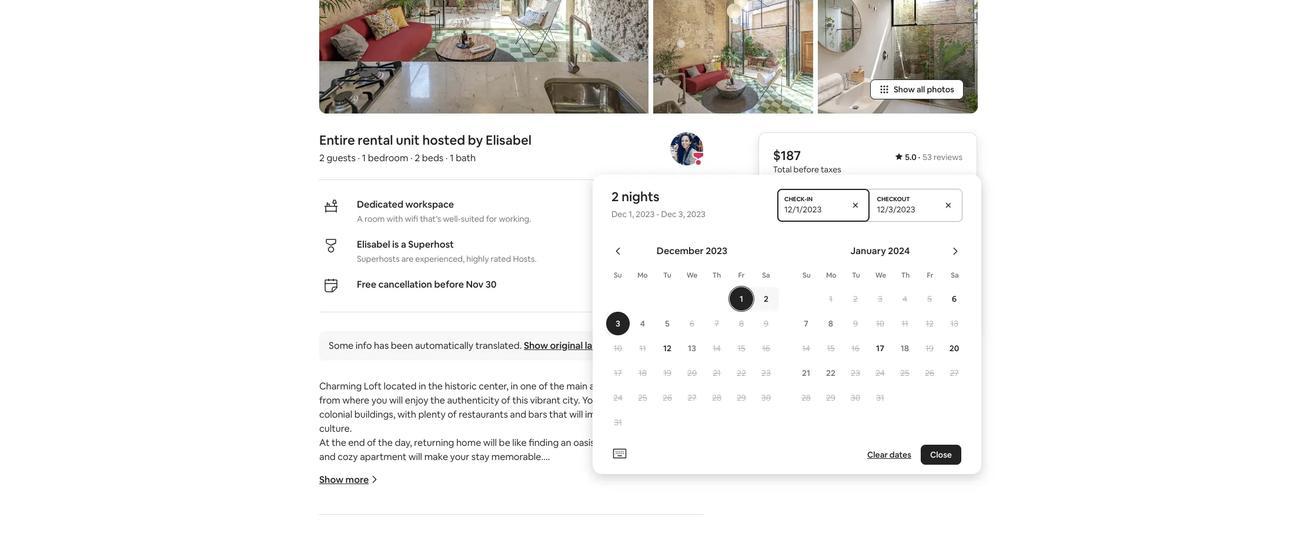 Task type: describe. For each thing, give the bounding box(es) containing it.
city. inside its inner courtyard with abundant greenery, it is ideal for having a good cuban coffee in the mornings before going for a walk or to relax at the end of the day.  their spaces have lots of natural light. bedroom with large windows and a balcony where you can observe the day-to-day of a unique city.
[[436, 535, 453, 540]]

charming
[[319, 380, 362, 392]]

2 21 from the left
[[802, 368, 811, 378]]

11 for the topmost 11 button
[[902, 318, 909, 329]]

of down light.
[[386, 535, 395, 540]]

2 dec from the left
[[662, 209, 677, 219]]

2 2 button from the left
[[844, 287, 868, 311]]

this is a rare find.
[[773, 355, 849, 368]]

authenticity
[[447, 394, 499, 406]]

0 horizontal spatial 31
[[614, 417, 622, 428]]

loft
[[364, 380, 382, 392]]

booked.
[[864, 367, 900, 379]]

unique
[[404, 535, 434, 540]]

total
[[773, 164, 792, 175]]

2 28 button from the left
[[794, 386, 819, 409]]

will down located
[[389, 394, 403, 406]]

1 vertical spatial 11 button
[[631, 336, 655, 360]]

2 8 button from the left
[[819, 312, 844, 335]]

photos
[[927, 84, 955, 95]]

a down light.
[[397, 535, 402, 540]]

december 2023
[[657, 245, 728, 257]]

walk
[[459, 507, 478, 519]]

0 horizontal spatial 6 button
[[680, 312, 705, 335]]

old
[[636, 380, 652, 392]]

beds
[[422, 152, 444, 164]]

26 for the topmost 26 button
[[925, 368, 935, 378]]

1 horizontal spatial be
[[607, 394, 618, 406]]

january 2024
[[851, 245, 910, 257]]

0 vertical spatial 5 button
[[918, 287, 942, 311]]

before for free
[[434, 278, 464, 291]]

is right this
[[794, 355, 800, 368]]

2 horizontal spatial be
[[859, 302, 869, 312]]

returning
[[414, 436, 454, 449]]

0 horizontal spatial 2023
[[636, 209, 655, 219]]

15 for second the 15 button from the right
[[738, 343, 746, 353]]

will right that in the left bottom of the page
[[570, 408, 583, 421]]

1 dec from the left
[[612, 209, 627, 219]]

2 sa from the left
[[951, 270, 959, 280]]

will down day,
[[409, 451, 422, 463]]

1 · from the left
[[358, 152, 360, 164]]

2 15 button from the left
[[819, 336, 844, 360]]

$187
[[773, 147, 801, 163]]

calendar application
[[593, 232, 1298, 445]]

1 horizontal spatial 31 button
[[868, 386, 893, 409]]

located
[[384, 380, 417, 392]]

1 horizontal spatial 13
[[951, 318, 959, 329]]

guests
[[327, 152, 356, 164]]

charming loft located in the historic center, in one of the main arteries of old havana from where you will enjoy the authenticity of this vibrant city. you'll be surrounded by colonial buildings, with plenty of restaurants and bars that will immerse you in true cuban culture. at the end of the day, returning home will be like finding an oasis, relaxing in this tropical and cozy apartment will make your stay memorable.
[[319, 380, 703, 463]]

1 vertical spatial and
[[319, 451, 336, 463]]

a left walk at the left of the page
[[451, 507, 457, 519]]

buildings,
[[355, 408, 396, 421]]

city. inside charming loft located in the historic center, in one of the main arteries of old havana from where you will enjoy the authenticity of this vibrant city. you'll be surrounded by colonial buildings, with plenty of restaurants and bars that will immerse you in true cuban culture. at the end of the day, returning home will be like finding an oasis, relaxing in this tropical and cozy apartment will make your stay memorable.
[[563, 394, 580, 406]]

the up apartment
[[378, 436, 393, 449]]

1 vertical spatial 13
[[688, 343, 697, 353]]

well-
[[443, 213, 461, 224]]

2 su from the left
[[803, 270, 811, 280]]

are
[[402, 253, 414, 264]]

2 14 button from the left
[[794, 336, 819, 360]]

the left day.
[[583, 507, 598, 519]]

7 for second 7 button from right
[[715, 318, 719, 329]]

12/1/2023
[[780, 204, 818, 215]]

6 for 6 button to the right
[[952, 293, 957, 304]]

has
[[374, 339, 389, 352]]

show more button
[[319, 473, 378, 486]]

1 horizontal spatial 19 button
[[918, 336, 942, 360]]

0 horizontal spatial 17
[[614, 368, 622, 378]]

0 vertical spatial 12 button
[[918, 312, 942, 335]]

rare
[[810, 355, 827, 368]]

0 vertical spatial 3 button
[[868, 287, 893, 311]]

of up vibrant
[[539, 380, 548, 392]]

inner
[[332, 493, 354, 505]]

0 horizontal spatial 12 button
[[655, 336, 680, 360]]

0 vertical spatial 31
[[877, 392, 885, 403]]

1 vertical spatial 25 button
[[631, 386, 655, 409]]

cancellation
[[379, 278, 432, 291]]

0 vertical spatial 25 button
[[893, 361, 918, 385]]

1 su from the left
[[614, 270, 622, 280]]

0 vertical spatial 17
[[877, 343, 885, 353]]

dedicated workspace a room with wifi that's well-suited for working.
[[357, 198, 532, 224]]

1 horizontal spatial this
[[645, 436, 661, 449]]

0 horizontal spatial 26 button
[[655, 386, 680, 409]]

2 nights dec 1, 2023 - dec 3, 2023
[[612, 188, 706, 219]]

1 vertical spatial 24
[[614, 392, 623, 403]]

1 vertical spatial 19 button
[[655, 361, 680, 385]]

translated.
[[476, 339, 522, 352]]

2 tu from the left
[[852, 270, 861, 280]]

5 for bottom 5 'button'
[[665, 318, 670, 329]]

large
[[467, 521, 489, 533]]

2 28 from the left
[[802, 392, 811, 403]]

1 mo from the left
[[638, 270, 648, 280]]

0 horizontal spatial 3
[[616, 318, 621, 329]]

end inside charming loft located in the historic center, in one of the main arteries of old havana from where you will enjoy the authenticity of this vibrant city. you'll be surrounded by colonial buildings, with plenty of restaurants and bars that will immerse you in true cuban culture. at the end of the day, returning home will be like finding an oasis, relaxing in this tropical and cozy apartment will make your stay memorable.
[[348, 436, 365, 449]]

havana
[[654, 380, 686, 392]]

2 7 button from the left
[[794, 312, 819, 335]]

cuban inside charming loft located in the historic center, in one of the main arteries of old havana from where you will enjoy the authenticity of this vibrant city. you'll be surrounded by colonial buildings, with plenty of restaurants and bars that will immerse you in true cuban culture. at the end of the day, returning home will be like finding an oasis, relaxing in this tropical and cozy apartment will make your stay memorable.
[[673, 408, 701, 421]]

you inside its inner courtyard with abundant greenery, it is ideal for having a good cuban coffee in the mornings before going for a walk or to relax at the end of the day.  their spaces have lots of natural light. bedroom with large windows and a balcony where you can observe the day-to-day of a unique city.
[[622, 521, 637, 533]]

is inside elisabel is a superhost superhosts are experienced, highly rated hosts.
[[392, 238, 399, 250]]

show for show all photos
[[894, 84, 915, 95]]

1 vertical spatial 25
[[638, 392, 648, 403]]

5.0 · 53 reviews
[[906, 152, 963, 162]]

elisabel is a superhost superhosts are experienced, highly rated hosts.
[[357, 238, 537, 264]]

1 horizontal spatial 12
[[926, 318, 934, 329]]

1 horizontal spatial 20 button
[[942, 336, 967, 360]]

0 vertical spatial this
[[513, 394, 528, 406]]

in inside its inner courtyard with abundant greenery, it is ideal for having a good cuban coffee in the mornings before going for a walk or to relax at the end of the day.  their spaces have lots of natural light. bedroom with large windows and a balcony where you can observe the day-to-day of a unique city.
[[685, 493, 693, 505]]

0 horizontal spatial be
[[499, 436, 511, 449]]

good
[[599, 493, 622, 505]]

close
[[931, 449, 952, 460]]

1 29 from the left
[[737, 392, 747, 403]]

with up going
[[401, 493, 419, 505]]

to-
[[355, 535, 368, 540]]

of up day-
[[337, 521, 346, 533]]

all
[[917, 84, 926, 95]]

an
[[561, 436, 572, 449]]

ideal
[[525, 493, 545, 505]]

1 28 button from the left
[[705, 386, 729, 409]]

surrounded
[[620, 394, 670, 406]]

2 1 button from the left
[[819, 287, 844, 311]]

a inside elisabel is a superhost superhosts are experienced, highly rated hosts.
[[401, 238, 406, 250]]

2 29 from the left
[[827, 392, 836, 403]]

1 28 from the left
[[712, 392, 722, 403]]

the up lots
[[319, 507, 334, 519]]

1 horizontal spatial 27 button
[[942, 361, 967, 385]]

1 horizontal spatial and
[[510, 408, 527, 421]]

the right at at the left bottom
[[537, 507, 551, 519]]

19 for the right "19" button
[[926, 343, 934, 353]]

january
[[851, 245, 887, 257]]

of up apartment
[[367, 436, 376, 449]]

with inside charming loft located in the historic center, in one of the main arteries of old havana from where you will enjoy the authenticity of this vibrant city. you'll be surrounded by colonial buildings, with plenty of restaurants and bars that will immerse you in true cuban culture. at the end of the day, returning home will be like finding an oasis, relaxing in this tropical and cozy apartment will make your stay memorable.
[[398, 408, 416, 421]]

1 1 button from the left
[[729, 287, 754, 311]]

is inside elisabel's place on airbnb is usually fully booked.
[[805, 367, 811, 379]]

19 for the bottom "19" button
[[664, 368, 672, 378]]

relaxing
[[599, 436, 633, 449]]

unit
[[396, 132, 420, 148]]

arteries
[[590, 380, 623, 392]]

1 vertical spatial 4
[[641, 318, 645, 329]]

11 for the bottommost 11 button
[[640, 343, 646, 353]]

some info has been automatically translated. show original language
[[329, 339, 626, 352]]

1 horizontal spatial 18 button
[[893, 336, 918, 360]]

2 8 from the left
[[829, 318, 834, 329]]

0 vertical spatial 27
[[950, 368, 959, 378]]

1 horizontal spatial 3
[[878, 293, 883, 304]]

1 vertical spatial you
[[625, 408, 641, 421]]

1 fr from the left
[[739, 270, 745, 280]]

of down 'having'
[[572, 507, 581, 519]]

reserve button
[[773, 264, 963, 292]]

experienced,
[[416, 253, 465, 264]]

the up plenty on the bottom
[[431, 394, 445, 406]]

2023 inside "calendar" application
[[706, 245, 728, 257]]

2 9 button from the left
[[844, 312, 868, 335]]

day,
[[395, 436, 412, 449]]

1 21 button from the left
[[705, 361, 729, 385]]

room
[[365, 213, 385, 224]]

0 horizontal spatial 27
[[688, 392, 697, 403]]

30 for 2nd 30 button
[[851, 392, 861, 403]]

1 horizontal spatial 10 button
[[868, 312, 893, 335]]

bath
[[456, 152, 476, 164]]

rental
[[358, 132, 393, 148]]

1 vertical spatial 17 button
[[606, 361, 631, 385]]

0 vertical spatial 25
[[901, 368, 910, 378]]

lots
[[319, 521, 335, 533]]

usually
[[813, 367, 842, 379]]

show all photos button
[[871, 79, 964, 99]]

20 for leftmost the 20 button
[[688, 368, 697, 378]]

0 horizontal spatial for
[[437, 507, 449, 519]]

1 horizontal spatial 4
[[903, 293, 908, 304]]

been
[[391, 339, 413, 352]]

memorable.
[[492, 451, 544, 463]]

by
[[672, 394, 683, 406]]

in down surrounded
[[643, 408, 650, 421]]

Add date text field
[[877, 204, 935, 215]]

14 for 2nd 14 button from the right
[[713, 343, 721, 353]]

fully
[[844, 367, 862, 379]]

bedroom
[[404, 521, 444, 533]]

0 vertical spatial 4 button
[[893, 287, 918, 311]]

1 23 button from the left
[[754, 361, 779, 385]]

1 vertical spatial 5 button
[[655, 312, 680, 335]]

22 for 1st 22 button from the right
[[827, 368, 836, 378]]

mornings
[[336, 507, 377, 519]]

$187 total before taxes
[[773, 147, 842, 175]]

9 for 1st 9 button
[[764, 318, 769, 329]]

0 horizontal spatial 20 button
[[680, 361, 705, 385]]

a left good
[[592, 493, 597, 505]]

2 30 button from the left
[[844, 386, 868, 409]]

bedroom
[[368, 152, 409, 164]]

2 21 button from the left
[[794, 361, 819, 385]]

to
[[491, 507, 501, 519]]

0 vertical spatial 11 button
[[893, 312, 918, 335]]

free
[[357, 278, 377, 291]]

1 vertical spatial show
[[524, 339, 548, 352]]

close button
[[921, 445, 962, 465]]

main
[[567, 380, 588, 392]]

12/3/2023
[[876, 204, 914, 215]]

10 for the rightmost the 10 'button'
[[876, 318, 885, 329]]

hosted
[[423, 132, 465, 148]]

where inside charming loft located in the historic center, in one of the main arteries of old havana from where you will enjoy the authenticity of this vibrant city. you'll be surrounded by colonial buildings, with plenty of restaurants and bars that will immerse you in true cuban culture. at the end of the day, returning home will be like finding an oasis, relaxing in this tropical and cozy apartment will make your stay memorable.
[[343, 394, 370, 406]]

balcony
[[557, 521, 591, 533]]

tropical
[[663, 436, 696, 449]]

5 for the topmost 5 'button'
[[928, 293, 932, 304]]

language
[[585, 339, 626, 352]]

1 horizontal spatial 24 button
[[868, 361, 893, 385]]

1 vertical spatial 24 button
[[606, 386, 631, 409]]

in left one
[[511, 380, 518, 392]]

or
[[480, 507, 489, 519]]

of down center,
[[502, 394, 511, 406]]

the right at at the left bottom of the page
[[332, 436, 346, 449]]

the up vibrant
[[550, 380, 565, 392]]

it
[[508, 493, 514, 505]]

like
[[513, 436, 527, 449]]

0 horizontal spatial 13 button
[[680, 336, 705, 360]]

0 horizontal spatial 18 button
[[631, 361, 655, 385]]

with down walk at the left of the page
[[446, 521, 465, 533]]

entire rental unit hosted by elisabel 2 guests · 1 bedroom · 2 beds · 1 bath
[[319, 132, 532, 164]]

of right plenty on the bottom
[[448, 408, 457, 421]]

historic
[[445, 380, 477, 392]]



Task type: vqa. For each thing, say whether or not it's contained in the screenshot.
the topmost 10
yes



Task type: locate. For each thing, give the bounding box(es) containing it.
show all photos
[[894, 84, 955, 95]]

26 button right place
[[918, 361, 942, 385]]

where down day.
[[593, 521, 620, 533]]

a left balcony
[[549, 521, 555, 533]]

elisabel's place on airbnb is usually fully booked.
[[773, 355, 931, 379]]

25 button left on
[[893, 361, 918, 385]]

before right "total"
[[794, 164, 819, 175]]

courtyard
[[356, 493, 398, 505]]

24 button right you'll at the bottom of page
[[606, 386, 631, 409]]

27 right by
[[688, 392, 697, 403]]

before inside $187 total before taxes
[[794, 164, 819, 175]]

elisabel is a superhost. learn more about elisabel. image
[[671, 132, 704, 165], [671, 132, 704, 165]]

·
[[358, 152, 360, 164], [411, 152, 413, 164], [446, 152, 448, 164], [919, 152, 921, 162]]

0 horizontal spatial 19
[[664, 368, 672, 378]]

for right ideal at left
[[547, 493, 560, 505]]

0 horizontal spatial th
[[713, 270, 721, 280]]

1 horizontal spatial 6
[[952, 293, 957, 304]]

0 horizontal spatial 11
[[640, 343, 646, 353]]

16 button up the fully
[[844, 336, 868, 360]]

1 th from the left
[[713, 270, 721, 280]]

1 vertical spatial end
[[553, 507, 570, 519]]

0 horizontal spatial cuban
[[625, 493, 653, 505]]

0 vertical spatial 17 button
[[868, 336, 893, 360]]

1 sa from the left
[[763, 270, 771, 280]]

1 horizontal spatial 10
[[876, 318, 885, 329]]

cuban down by
[[673, 408, 701, 421]]

0 horizontal spatial 10 button
[[606, 336, 631, 360]]

true
[[652, 408, 671, 421]]

1 horizontal spatial 19
[[926, 343, 934, 353]]

17 button
[[868, 336, 893, 360], [606, 361, 631, 385]]

show
[[894, 84, 915, 95], [524, 339, 548, 352], [319, 473, 344, 486]]

place
[[894, 355, 918, 368]]

12 button up havana
[[655, 336, 680, 360]]

27 button
[[942, 361, 967, 385], [680, 386, 705, 409]]

before left nov
[[434, 278, 464, 291]]

hosts.
[[513, 253, 537, 264]]

28 button down airbnb
[[794, 386, 819, 409]]

o'reilly loft image 5 image
[[818, 0, 978, 113]]

0 horizontal spatial 4 button
[[631, 312, 655, 335]]

where inside its inner courtyard with abundant greenery, it is ideal for having a good cuban coffee in the mornings before going for a walk or to relax at the end of the day.  their spaces have lots of natural light. bedroom with large windows and a balcony where you can observe the day-to-day of a unique city.
[[593, 521, 620, 533]]

22 left the fully
[[827, 368, 836, 378]]

4 · from the left
[[919, 152, 921, 162]]

24 up immerse
[[614, 392, 623, 403]]

and left bars
[[510, 408, 527, 421]]

is right elisabel
[[392, 238, 399, 250]]

be down arteries
[[607, 394, 618, 406]]

we down the december 2023
[[687, 270, 698, 280]]

3 · from the left
[[446, 152, 448, 164]]

enjoy
[[405, 394, 429, 406]]

tu down january
[[852, 270, 861, 280]]

the up enjoy
[[428, 380, 443, 392]]

2 23 button from the left
[[844, 361, 868, 385]]

1 23 from the left
[[762, 368, 771, 378]]

2 29 button from the left
[[819, 386, 844, 409]]

10 button
[[868, 312, 893, 335], [606, 336, 631, 360]]

22 button
[[729, 361, 754, 385], [819, 361, 844, 385]]

1 vertical spatial before
[[434, 278, 464, 291]]

0 vertical spatial 4
[[903, 293, 908, 304]]

0 horizontal spatial 18
[[639, 368, 647, 378]]

1 vertical spatial 10 button
[[606, 336, 631, 360]]

0 vertical spatial 10 button
[[868, 312, 893, 335]]

0 vertical spatial 6
[[952, 293, 957, 304]]

show left original
[[524, 339, 548, 352]]

december
[[657, 245, 704, 257]]

10 button left the yet
[[868, 312, 893, 335]]

0 vertical spatial 26 button
[[918, 361, 942, 385]]

dec right -
[[662, 209, 677, 219]]

clear dates button
[[863, 445, 917, 465]]

this left the tropical
[[645, 436, 661, 449]]

rated
[[491, 253, 511, 264]]

show up its
[[319, 473, 344, 486]]

0 horizontal spatial 3 button
[[606, 312, 631, 335]]

16 button up airbnb
[[754, 336, 779, 360]]

1 horizontal spatial 14
[[802, 343, 811, 353]]

1 horizontal spatial 26
[[925, 368, 935, 378]]

1 horizontal spatial before
[[434, 278, 464, 291]]

you won't be charged yet
[[820, 302, 916, 312]]

1 horizontal spatial 1 button
[[819, 287, 844, 311]]

2 14 from the left
[[802, 343, 811, 353]]

2 16 from the left
[[852, 343, 860, 353]]

9 button up this
[[754, 312, 779, 335]]

19 up on
[[926, 343, 934, 353]]

the down lots
[[319, 535, 334, 540]]

1 vertical spatial city.
[[436, 535, 453, 540]]

2023 left -
[[636, 209, 655, 219]]

1 22 from the left
[[737, 368, 746, 378]]

wifi
[[405, 213, 418, 224]]

12
[[926, 318, 934, 329], [664, 343, 672, 353]]

27 right on
[[950, 368, 959, 378]]

0 vertical spatial 5
[[928, 293, 932, 304]]

0 horizontal spatial 11 button
[[631, 336, 655, 360]]

of left old
[[625, 380, 634, 392]]

10 for the 10 'button' to the bottom
[[614, 343, 622, 353]]

its inner courtyard with abundant greenery, it is ideal for having a good cuban coffee in the mornings before going for a walk or to relax at the end of the day.  their spaces have lots of natural light. bedroom with large windows and a balcony where you can observe the day-to-day of a unique city.
[[319, 493, 700, 540]]

1 we from the left
[[687, 270, 698, 280]]

spaces
[[645, 507, 676, 519]]

2 22 from the left
[[827, 368, 836, 378]]

day.
[[600, 507, 617, 519]]

0 vertical spatial 13 button
[[942, 312, 967, 335]]

o'reilly loft image 1 image
[[319, 0, 649, 113]]

21
[[713, 368, 721, 378], [802, 368, 811, 378]]

elisabel
[[357, 238, 390, 250]]

1 horizontal spatial 17 button
[[868, 336, 893, 360]]

11 button right the language
[[631, 336, 655, 360]]

plenty
[[419, 408, 446, 421]]

a up are
[[401, 238, 406, 250]]

1 horizontal spatial 2023
[[687, 209, 706, 219]]

1 horizontal spatial 23
[[851, 368, 861, 378]]

1 horizontal spatial 6 button
[[942, 287, 967, 311]]

dates
[[890, 449, 912, 460]]

tu
[[664, 270, 672, 280], [852, 270, 861, 280]]

2 23 from the left
[[851, 368, 861, 378]]

finding
[[529, 436, 559, 449]]

26 button right old
[[655, 386, 680, 409]]

reserve
[[851, 272, 886, 284]]

2023 right december
[[706, 245, 728, 257]]

show left all
[[894, 84, 915, 95]]

for inside dedicated workspace a room with wifi that's well-suited for working.
[[486, 213, 497, 224]]

3,
[[679, 209, 685, 219]]

19 button right old
[[655, 361, 680, 385]]

1 14 button from the left
[[705, 336, 729, 360]]

0 horizontal spatial 9
[[764, 318, 769, 329]]

13 button right the yet
[[942, 312, 967, 335]]

15 for 1st the 15 button from right
[[827, 343, 835, 353]]

1 14 from the left
[[713, 343, 721, 353]]

0 vertical spatial and
[[510, 408, 527, 421]]

1 horizontal spatial 28
[[802, 392, 811, 403]]

tu down december
[[664, 270, 672, 280]]

2 fr from the left
[[927, 270, 934, 280]]

27 button right on
[[942, 361, 967, 385]]

1 tu from the left
[[664, 270, 672, 280]]

2 vertical spatial show
[[319, 473, 344, 486]]

reviews
[[934, 152, 963, 162]]

7 for first 7 button from the right
[[804, 318, 809, 329]]

14 for second 14 button from left
[[802, 343, 811, 353]]

1 vertical spatial 20
[[688, 368, 697, 378]]

20
[[950, 343, 960, 353], [688, 368, 697, 378]]

you down surrounded
[[625, 408, 641, 421]]

5
[[928, 293, 932, 304], [665, 318, 670, 329]]

0 vertical spatial city.
[[563, 394, 580, 406]]

7
[[715, 318, 719, 329], [804, 318, 809, 329]]

original
[[550, 339, 583, 352]]

2 16 button from the left
[[844, 336, 868, 360]]

2 vertical spatial for
[[437, 507, 449, 519]]

19 up havana
[[664, 368, 672, 378]]

cuban inside its inner courtyard with abundant greenery, it is ideal for having a good cuban coffee in the mornings before going for a walk or to relax at the end of the day.  their spaces have lots of natural light. bedroom with large windows and a balcony where you can observe the day-to-day of a unique city.
[[625, 493, 653, 505]]

1 8 button from the left
[[729, 312, 754, 335]]

0 horizontal spatial sa
[[763, 270, 771, 280]]

18 up place
[[901, 343, 910, 353]]

18 button left on
[[893, 336, 918, 360]]

19
[[926, 343, 934, 353], [664, 368, 672, 378]]

with down enjoy
[[398, 408, 416, 421]]

26 for leftmost 26 button
[[663, 392, 672, 403]]

in up enjoy
[[419, 380, 426, 392]]

1 9 button from the left
[[754, 312, 779, 335]]

0 vertical spatial you
[[372, 394, 387, 406]]

for right suited
[[486, 213, 497, 224]]

1 horizontal spatial 16
[[852, 343, 860, 353]]

th down 2024
[[902, 270, 910, 280]]

before for $187
[[794, 164, 819, 175]]

2 mo from the left
[[827, 270, 837, 280]]

30 button down airbnb
[[754, 386, 779, 409]]

1 30 button from the left
[[754, 386, 779, 409]]

9 for first 9 button from right
[[854, 318, 858, 329]]

1 15 from the left
[[738, 343, 746, 353]]

18 button up surrounded
[[631, 361, 655, 385]]

0 horizontal spatial 16
[[762, 343, 771, 353]]

0 horizontal spatial 13
[[688, 343, 697, 353]]

0 horizontal spatial 22 button
[[729, 361, 754, 385]]

26
[[925, 368, 935, 378], [663, 392, 672, 403]]

end up balcony
[[553, 507, 570, 519]]

23 for 2nd the 23 button from the right
[[762, 368, 771, 378]]

0 horizontal spatial 15 button
[[729, 336, 754, 360]]

2 9 from the left
[[854, 318, 858, 329]]

12 up havana
[[664, 343, 672, 353]]

1 horizontal spatial 24
[[876, 368, 885, 378]]

4 button
[[893, 287, 918, 311], [631, 312, 655, 335]]

0 vertical spatial cuban
[[673, 408, 701, 421]]

will up stay
[[483, 436, 497, 449]]

of
[[539, 380, 548, 392], [625, 380, 634, 392], [502, 394, 511, 406], [448, 408, 457, 421], [367, 436, 376, 449], [572, 507, 581, 519], [337, 521, 346, 533], [386, 535, 395, 540]]

15 button up usually
[[819, 336, 844, 360]]

1 vertical spatial 3 button
[[606, 312, 631, 335]]

2 22 button from the left
[[819, 361, 844, 385]]

1 16 button from the left
[[754, 336, 779, 360]]

30 for 2nd 30 button from the right
[[762, 392, 771, 403]]

3 button down reserve
[[868, 287, 893, 311]]

with inside dedicated workspace a room with wifi that's well-suited for working.
[[387, 213, 403, 224]]

26 right place
[[925, 368, 935, 378]]

for for suited
[[486, 213, 497, 224]]

suited
[[461, 213, 485, 224]]

2 horizontal spatial and
[[531, 521, 547, 533]]

2 7 from the left
[[804, 318, 809, 329]]

0 vertical spatial 24 button
[[868, 361, 893, 385]]

1 7 from the left
[[715, 318, 719, 329]]

23 for 1st the 23 button from the right
[[851, 368, 861, 378]]

0 horizontal spatial 9 button
[[754, 312, 779, 335]]

before up light.
[[379, 507, 408, 519]]

is inside its inner courtyard with abundant greenery, it is ideal for having a good cuban coffee in the mornings before going for a walk or to relax at the end of the day.  their spaces have lots of natural light. bedroom with large windows and a balcony where you can observe the day-to-day of a unique city.
[[516, 493, 522, 505]]

info
[[356, 339, 372, 352]]

5.0
[[906, 152, 917, 162]]

22 button left the fully
[[819, 361, 844, 385]]

culture.
[[319, 422, 352, 435]]

30 button
[[754, 386, 779, 409], [844, 386, 868, 409]]

make
[[425, 451, 448, 463]]

· left the 53
[[919, 152, 921, 162]]

1 vertical spatial 27 button
[[680, 386, 705, 409]]

19 button right place
[[918, 336, 942, 360]]

1 vertical spatial 12
[[664, 343, 672, 353]]

home
[[456, 436, 481, 449]]

24
[[876, 368, 885, 378], [614, 392, 623, 403]]

for down abundant
[[437, 507, 449, 519]]

2024
[[888, 245, 910, 257]]

10 down charged
[[876, 318, 885, 329]]

12 up on
[[926, 318, 934, 329]]

day-
[[336, 535, 355, 540]]

0 horizontal spatial 12
[[664, 343, 672, 353]]

end inside its inner courtyard with abundant greenery, it is ideal for having a good cuban coffee in the mornings before going for a walk or to relax at the end of the day.  their spaces have lots of natural light. bedroom with large windows and a balcony where you can observe the day-to-day of a unique city.
[[553, 507, 570, 519]]

31 button down booked.
[[868, 386, 893, 409]]

is right it
[[516, 493, 522, 505]]

3 button up the language
[[606, 312, 631, 335]]

1 29 button from the left
[[729, 386, 754, 409]]

1 horizontal spatial sa
[[951, 270, 959, 280]]

be left like
[[499, 436, 511, 449]]

0 horizontal spatial fr
[[739, 270, 745, 280]]

cuban up their
[[625, 493, 653, 505]]

o'reilly loft image 3 image
[[654, 0, 814, 113]]

show for show more
[[319, 473, 344, 486]]

1 22 button from the left
[[729, 361, 754, 385]]

clear dates
[[868, 449, 912, 460]]

2023 right 3,
[[687, 209, 706, 219]]

17 button left old
[[606, 361, 631, 385]]

22 for second 22 button from the right
[[737, 368, 746, 378]]

greenery,
[[465, 493, 506, 505]]

0 horizontal spatial 23 button
[[754, 361, 779, 385]]

some
[[329, 339, 354, 352]]

have
[[678, 507, 698, 519]]

0 horizontal spatial 25 button
[[631, 386, 655, 409]]

your
[[450, 451, 470, 463]]

0 vertical spatial 24
[[876, 368, 885, 378]]

1 16 from the left
[[762, 343, 771, 353]]

for for ideal
[[547, 493, 560, 505]]

12 button
[[918, 312, 942, 335], [655, 336, 680, 360]]

and inside its inner courtyard with abundant greenery, it is ideal for having a good cuban coffee in the mornings before going for a walk or to relax at the end of the day.  their spaces have lots of natural light. bedroom with large windows and a balcony where you can observe the day-to-day of a unique city.
[[531, 521, 547, 533]]

1 horizontal spatial 4 button
[[893, 287, 918, 311]]

1 vertical spatial 20 button
[[680, 361, 705, 385]]

2 th from the left
[[902, 270, 910, 280]]

light.
[[381, 521, 402, 533]]

6 for the left 6 button
[[690, 318, 695, 329]]

2023
[[636, 209, 655, 219], [687, 209, 706, 219], [706, 245, 728, 257]]

1 horizontal spatial 14 button
[[794, 336, 819, 360]]

2 vertical spatial and
[[531, 521, 547, 533]]

0 horizontal spatial 21 button
[[705, 361, 729, 385]]

7 button
[[705, 312, 729, 335], [794, 312, 819, 335]]

MM/DD/YYYY text field
[[785, 204, 842, 215]]

show original language button
[[524, 339, 626, 352]]

1 vertical spatial 26
[[663, 392, 672, 403]]

going
[[410, 507, 435, 519]]

show inside 'button'
[[894, 84, 915, 95]]

1 21 from the left
[[713, 368, 721, 378]]

fr
[[739, 270, 745, 280], [927, 270, 934, 280]]

6
[[952, 293, 957, 304], [690, 318, 695, 329]]

11 button
[[893, 312, 918, 335], [631, 336, 655, 360]]

2 15 from the left
[[827, 343, 835, 353]]

0 horizontal spatial 28
[[712, 392, 722, 403]]

where
[[343, 394, 370, 406], [593, 521, 620, 533]]

0 horizontal spatial 26
[[663, 392, 672, 403]]

in right relaxing
[[636, 436, 643, 449]]

24 button right the fully
[[868, 361, 893, 385]]

yet
[[904, 302, 916, 312]]

automatically
[[415, 339, 474, 352]]

1 horizontal spatial 5
[[928, 293, 932, 304]]

you
[[820, 302, 834, 312]]

13
[[951, 318, 959, 329], [688, 343, 697, 353]]

1 horizontal spatial 5 button
[[918, 287, 942, 311]]

2 · from the left
[[411, 152, 413, 164]]

1 2 button from the left
[[754, 287, 779, 311]]

53
[[923, 152, 932, 162]]

0 vertical spatial 18
[[901, 343, 910, 353]]

28 button right by
[[705, 386, 729, 409]]

12 button right the yet
[[918, 312, 942, 335]]

-
[[657, 209, 660, 219]]

1 vertical spatial 31 button
[[606, 411, 631, 434]]

23 left this
[[762, 368, 771, 378]]

4
[[903, 293, 908, 304], [641, 318, 645, 329]]

0 horizontal spatial 30
[[486, 278, 497, 291]]

25 left on
[[901, 368, 910, 378]]

cozy
[[338, 451, 358, 463]]

1 horizontal spatial 8 button
[[819, 312, 844, 335]]

1 8 from the left
[[739, 318, 744, 329]]

0 horizontal spatial 21
[[713, 368, 721, 378]]

0 vertical spatial show
[[894, 84, 915, 95]]

0 vertical spatial where
[[343, 394, 370, 406]]

before inside its inner courtyard with abundant greenery, it is ideal for having a good cuban coffee in the mornings before going for a walk or to relax at the end of the day.  their spaces have lots of natural light. bedroom with large windows and a balcony where you can observe the day-to-day of a unique city.
[[379, 507, 408, 519]]

end up 'cozy'
[[348, 436, 365, 449]]

one
[[520, 380, 537, 392]]

this down one
[[513, 394, 528, 406]]

that's
[[420, 213, 441, 224]]

0 vertical spatial 3
[[878, 293, 883, 304]]

1 horizontal spatial 30
[[762, 392, 771, 403]]

1 horizontal spatial 8
[[829, 318, 834, 329]]

at
[[319, 436, 330, 449]]

20 button up by
[[680, 361, 705, 385]]

2 we from the left
[[876, 270, 887, 280]]

1 horizontal spatial dec
[[662, 209, 677, 219]]

1 9 from the left
[[764, 318, 769, 329]]

2 inside the 2 nights dec 1, 2023 - dec 3, 2023
[[612, 188, 619, 205]]

1 7 button from the left
[[705, 312, 729, 335]]

11 button up place
[[893, 312, 918, 335]]

this
[[773, 355, 792, 368]]

windows
[[491, 521, 529, 533]]

29 button
[[729, 386, 754, 409], [819, 386, 844, 409]]

0 vertical spatial 12
[[926, 318, 934, 329]]

11
[[902, 318, 909, 329], [640, 343, 646, 353]]

1 horizontal spatial where
[[593, 521, 620, 533]]

0 horizontal spatial 6
[[690, 318, 695, 329]]

26 up true
[[663, 392, 672, 403]]

· right beds
[[446, 152, 448, 164]]

18 up old
[[639, 368, 647, 378]]

22 button left this
[[729, 361, 754, 385]]

10 button up arteries
[[606, 336, 631, 360]]

20 for the right the 20 button
[[950, 343, 960, 353]]

a left 'rare'
[[802, 355, 808, 368]]

0 horizontal spatial end
[[348, 436, 365, 449]]

be right won't
[[859, 302, 869, 312]]

1 15 button from the left
[[729, 336, 754, 360]]

3 button
[[868, 287, 893, 311], [606, 312, 631, 335]]

will
[[389, 394, 403, 406], [570, 408, 583, 421], [483, 436, 497, 449], [409, 451, 422, 463]]

28 down airbnb
[[802, 392, 811, 403]]

end
[[348, 436, 365, 449], [553, 507, 570, 519]]

25 left havana
[[638, 392, 648, 403]]

is
[[392, 238, 399, 250], [794, 355, 800, 368], [805, 367, 811, 379], [516, 493, 522, 505]]



